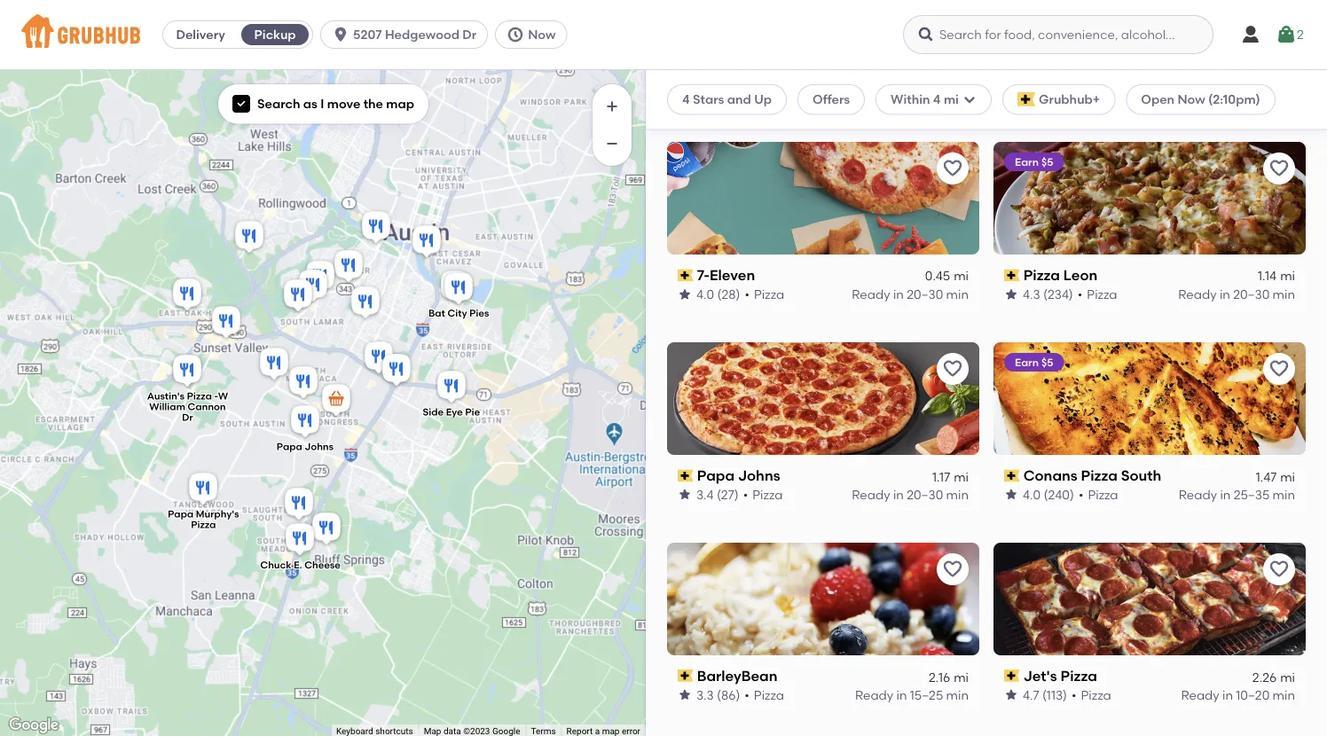 Task type: vqa. For each thing, say whether or not it's contained in the screenshot.


Task type: describe. For each thing, give the bounding box(es) containing it.
offers
[[813, 92, 850, 107]]

milano cafe image
[[169, 276, 205, 315]]

(28)
[[717, 287, 740, 302]]

7-
[[697, 267, 710, 284]]

• for pizza leon
[[1078, 287, 1083, 302]]

murphy's
[[196, 508, 239, 520]]

move
[[327, 96, 360, 111]]

20–30 for 7-eleven
[[907, 287, 943, 302]]

in for barleybean
[[896, 688, 907, 703]]

pizza inside the austin's pizza -w william cannon dr
[[187, 390, 212, 402]]

plus icon image
[[603, 98, 621, 115]]

papa johns inside map region
[[277, 441, 334, 453]]

save this restaurant image for papa johns
[[942, 359, 963, 380]]

w
[[218, 390, 228, 402]]

• pizza for jet's pizza
[[1072, 688, 1111, 703]]

7-eleven
[[697, 267, 755, 284]]

conans pizza south
[[1023, 468, 1162, 485]]

5207 hedgewood dr
[[353, 27, 477, 42]]

20–30 for papa johns
[[907, 488, 943, 503]]

star icon image for 7-eleven
[[678, 288, 692, 302]]

(86)
[[717, 688, 740, 703]]

now button
[[495, 20, 574, 49]]

in for 7-eleven
[[893, 287, 904, 302]]

subscription pass image for pizza
[[1004, 270, 1020, 282]]

4.7
[[1023, 688, 1039, 703]]

stars
[[693, 92, 724, 107]]

mi right 2.16
[[954, 670, 969, 685]]

min for pizza leon
[[1273, 287, 1295, 302]]

(234)
[[1043, 287, 1073, 302]]

ready for pizza leon
[[1178, 287, 1217, 302]]

show me pizza image
[[348, 284, 383, 323]]

pizza down conans pizza south
[[1088, 488, 1118, 503]]

7-eleven logo image
[[667, 142, 979, 255]]

1.17 mi
[[932, 470, 969, 485]]

ready in 20–30 min for 7-eleven
[[852, 287, 969, 302]]

earn $5 for conans
[[1015, 356, 1053, 369]]

20–30 for pizza leon
[[1233, 287, 1270, 302]]

google image
[[4, 714, 63, 736]]

papa johns image
[[287, 403, 323, 442]]

1 horizontal spatial save this restaurant image
[[1269, 359, 1290, 380]]

austin's
[[147, 390, 185, 402]]

star icon image for pizza leon
[[1004, 288, 1018, 302]]

4.0 for conans
[[1023, 488, 1041, 503]]

mi for conans
[[1280, 470, 1295, 485]]

save this restaurant image for 7-eleven
[[942, 158, 963, 180]]

schlotzsky's - cinnabon image
[[281, 485, 317, 524]]

1 horizontal spatial papa
[[277, 441, 302, 453]]

mod pizza (south shore) image
[[437, 268, 473, 307]]

• pizza for papa johns
[[743, 488, 783, 503]]

in for papa johns
[[893, 488, 904, 503]]

barleybean
[[697, 668, 778, 685]]

min for barleybean
[[946, 688, 969, 703]]

1.14
[[1258, 269, 1277, 284]]

conans
[[1023, 468, 1078, 485]]

open now (2:10pm)
[[1141, 92, 1260, 107]]

jet's
[[1023, 668, 1057, 685]]

2.16
[[929, 670, 950, 685]]

pizza down barleybean
[[754, 688, 784, 703]]

jet's pizza image
[[295, 267, 331, 306]]

hedgewood
[[385, 27, 460, 42]]

eleven
[[710, 267, 755, 284]]

mi for papa
[[954, 470, 969, 485]]

svg image for now
[[507, 26, 524, 43]]

pies
[[469, 307, 489, 319]]

within
[[891, 92, 930, 107]]

austin's pizza -w william cannon dr image
[[169, 352, 205, 391]]

austin's pizza -w william cannon dr
[[147, 390, 228, 424]]

7 eleven image
[[318, 381, 354, 421]]

and
[[727, 92, 751, 107]]

ready for jet's pizza
[[1181, 688, 1220, 703]]

10–20
[[1236, 688, 1270, 703]]

1.47 mi
[[1256, 470, 1295, 485]]

mi right within
[[944, 92, 959, 107]]

5207 hedgewood dr button
[[320, 20, 495, 49]]

1 vertical spatial papa
[[697, 468, 735, 485]]

search
[[257, 96, 300, 111]]

proceed
[[1056, 547, 1107, 562]]

• for barleybean
[[745, 688, 750, 703]]

4.3
[[1023, 287, 1040, 302]]

2 button
[[1276, 19, 1304, 51]]

4.0 (28)
[[696, 287, 740, 302]]

pizza up (113)
[[1061, 668, 1097, 685]]

bat city pies image
[[441, 270, 476, 309]]

25–35
[[1234, 488, 1270, 503]]

2.26 mi
[[1253, 670, 1295, 685]]

papa murphy's pizza image
[[185, 470, 221, 509]]

ready for conans pizza south
[[1179, 488, 1217, 503]]

save this restaurant image for jet's pizza
[[1269, 559, 1290, 581]]

milano pizza image
[[286, 364, 321, 403]]

papa inside papa murphy's pizza
[[168, 508, 194, 520]]

save this restaurant button for jet's pizza
[[1263, 554, 1295, 586]]

earn for conans pizza south
[[1015, 356, 1039, 369]]

in for pizza leon
[[1220, 287, 1230, 302]]

pizza down the jet's pizza
[[1081, 688, 1111, 703]]

(240)
[[1044, 488, 1074, 503]]

mia pizza image
[[309, 510, 344, 549]]

ready for barleybean
[[855, 688, 894, 703]]

up
[[754, 92, 772, 107]]

min for conans pizza south
[[1273, 488, 1295, 503]]

(113)
[[1042, 688, 1067, 703]]

15–25
[[910, 688, 943, 703]]

search as i move the map
[[257, 96, 414, 111]]

bat city pies
[[428, 307, 489, 319]]

opa coffee and wine bar image
[[331, 248, 366, 287]]

save this restaurant button for papa johns
[[937, 354, 969, 385]]

side eye pie
[[423, 406, 480, 418]]

to
[[1110, 547, 1123, 562]]

star icon image for papa johns
[[678, 488, 692, 502]]

star icon image for barleybean
[[678, 689, 692, 703]]

papa johns logo image
[[667, 343, 979, 456]]

3.4 (27)
[[696, 488, 739, 503]]

main navigation navigation
[[0, 0, 1327, 70]]

minus icon image
[[603, 135, 621, 153]]

save this restaurant image inside button
[[942, 559, 963, 581]]

svg image for 2
[[1276, 24, 1297, 45]]

barleybean logo image
[[667, 543, 979, 656]]

min for papa johns
[[946, 488, 969, 503]]

3.3
[[696, 688, 714, 703]]

2.26
[[1253, 670, 1277, 685]]

conans pizza south logo image
[[994, 343, 1306, 456]]

ready in 20–30 min for pizza leon
[[1178, 287, 1295, 302]]

johns inside map region
[[305, 441, 334, 453]]

2 vertical spatial subscription pass image
[[678, 670, 693, 683]]

2.16 mi
[[929, 670, 969, 685]]

south
[[1121, 468, 1162, 485]]

william
[[149, 401, 185, 413]]

subscription pass image for conans pizza south
[[1004, 470, 1020, 482]]

3.4
[[696, 488, 714, 503]]

1 vertical spatial svg image
[[236, 99, 247, 109]]

5207
[[353, 27, 382, 42]]

pizza left "south"
[[1081, 468, 1118, 485]]

proceed to checkout button
[[1002, 538, 1239, 570]]

1 horizontal spatial now
[[1178, 92, 1205, 107]]



Task type: locate. For each thing, give the bounding box(es) containing it.
city
[[448, 307, 467, 319]]

pizza left -
[[187, 390, 212, 402]]

subscription pass image
[[678, 270, 693, 282], [1004, 470, 1020, 482], [1004, 670, 1020, 683]]

jet's pizza
[[1023, 668, 1097, 685]]

$5 for pizza
[[1041, 156, 1053, 169]]

1 vertical spatial save this restaurant image
[[942, 559, 963, 581]]

• for conans pizza south
[[1079, 488, 1084, 503]]

Search for food, convenience, alcohol... search field
[[903, 15, 1214, 54]]

now inside button
[[528, 27, 556, 42]]

open
[[1141, 92, 1175, 107]]

0 vertical spatial save this restaurant image
[[1269, 359, 1290, 380]]

4 right within
[[933, 92, 941, 107]]

save this restaurant button
[[937, 153, 969, 185], [1263, 153, 1295, 185], [937, 354, 969, 385], [1263, 354, 1295, 385], [937, 554, 969, 586], [1263, 554, 1295, 586]]

$5 down grubhub+
[[1041, 156, 1053, 169]]

1 horizontal spatial papa johns
[[697, 468, 780, 485]]

1 vertical spatial johns
[[738, 468, 780, 485]]

star icon image
[[678, 288, 692, 302], [1004, 288, 1018, 302], [678, 488, 692, 502], [1004, 488, 1018, 502], [678, 689, 692, 703], [1004, 689, 1018, 703]]

20–30 down 1.17
[[907, 488, 943, 503]]

star icon image for jet's pizza
[[1004, 689, 1018, 703]]

ready in 20–30 min down 0.45
[[852, 287, 969, 302]]

earn $5 down 4.3
[[1015, 356, 1053, 369]]

save this restaurant button for 7-eleven
[[937, 153, 969, 185]]

jet's pizza logo image
[[994, 543, 1306, 656]]

0 vertical spatial 4.0
[[696, 287, 714, 302]]

1 vertical spatial subscription pass image
[[678, 470, 693, 482]]

20–30 down 0.45
[[907, 287, 943, 302]]

0 vertical spatial earn $5
[[1015, 156, 1053, 169]]

min down 1.47 mi
[[1273, 488, 1295, 503]]

1 vertical spatial subscription pass image
[[1004, 470, 1020, 482]]

bj's restaurant & brewhouse image
[[208, 303, 244, 342]]

• pizza right (27)
[[743, 488, 783, 503]]

side
[[423, 406, 444, 418]]

pizza
[[1023, 267, 1060, 284], [754, 287, 784, 302], [1087, 287, 1117, 302], [187, 390, 212, 402], [1081, 468, 1118, 485], [753, 488, 783, 503], [1088, 488, 1118, 503], [191, 519, 216, 531], [1061, 668, 1097, 685], [754, 688, 784, 703], [1081, 688, 1111, 703]]

mi right 1.47
[[1280, 470, 1295, 485]]

4.3 (234)
[[1023, 287, 1073, 302]]

mi
[[944, 92, 959, 107], [954, 269, 969, 284], [1280, 269, 1295, 284], [954, 470, 969, 485], [1280, 470, 1295, 485], [954, 670, 969, 685], [1280, 670, 1295, 685]]

• for jet's pizza
[[1072, 688, 1077, 703]]

4.0 for 7-
[[696, 287, 714, 302]]

earn $5 for pizza
[[1015, 156, 1053, 169]]

map region
[[0, 0, 666, 736]]

delivery
[[176, 27, 225, 42]]

-
[[214, 390, 218, 402]]

pizza down the papa murphy's pizza icon
[[191, 519, 216, 531]]

2 horizontal spatial papa
[[697, 468, 735, 485]]

side eye pie image
[[434, 368, 469, 407]]

as
[[303, 96, 318, 111]]

pie
[[465, 406, 480, 418]]

1 vertical spatial papa johns
[[697, 468, 780, 485]]

earn
[[1015, 156, 1039, 169], [1015, 356, 1039, 369]]

subscription pass image left jet's
[[1004, 670, 1020, 683]]

svg image
[[1276, 24, 1297, 45], [332, 26, 350, 43], [507, 26, 524, 43], [917, 26, 935, 43], [962, 92, 977, 107]]

svg image for 5207 hedgewood dr
[[332, 26, 350, 43]]

pickup button
[[238, 20, 312, 49]]

0 vertical spatial subscription pass image
[[1004, 270, 1020, 282]]

in for conans pizza south
[[1220, 488, 1231, 503]]

earn down 4.3
[[1015, 356, 1039, 369]]

4 stars and up
[[682, 92, 772, 107]]

1 horizontal spatial dr
[[462, 27, 477, 42]]

1 earn from the top
[[1015, 156, 1039, 169]]

papa johns down 7 eleven image
[[277, 441, 334, 453]]

star icon image left 4.7
[[1004, 689, 1018, 703]]

0 horizontal spatial 4.0
[[696, 287, 714, 302]]

0 vertical spatial johns
[[305, 441, 334, 453]]

1.14 mi
[[1258, 269, 1295, 284]]

0 horizontal spatial save this restaurant image
[[942, 559, 963, 581]]

checkout
[[1126, 547, 1185, 562]]

1 horizontal spatial svg image
[[1240, 24, 1262, 45]]

cannon
[[188, 401, 226, 413]]

ready in 15–25 min
[[855, 688, 969, 703]]

papa murphy's pizza
[[168, 508, 239, 531]]

1 vertical spatial earn
[[1015, 356, 1039, 369]]

mi right 0.45
[[954, 269, 969, 284]]

min down 1.14 mi
[[1273, 287, 1295, 302]]

house wine image
[[358, 208, 394, 248]]

mi right 1.17
[[954, 470, 969, 485]]

pizza right "(28)"
[[754, 287, 784, 302]]

min for 7-eleven
[[946, 287, 969, 302]]

4.0 down 7-
[[696, 287, 714, 302]]

• pizza down the jet's pizza
[[1072, 688, 1111, 703]]

4
[[682, 92, 690, 107], [933, 92, 941, 107]]

dr inside button
[[462, 27, 477, 42]]

1 vertical spatial earn $5
[[1015, 356, 1053, 369]]

min down 0.45 mi
[[946, 287, 969, 302]]

star icon image for conans pizza south
[[1004, 488, 1018, 502]]

pickup
[[254, 27, 296, 42]]

in
[[893, 287, 904, 302], [1220, 287, 1230, 302], [893, 488, 904, 503], [1220, 488, 1231, 503], [896, 688, 907, 703], [1223, 688, 1233, 703]]

0.45 mi
[[925, 269, 969, 284]]

mi for pizza
[[1280, 269, 1295, 284]]

pizza leon
[[1023, 267, 1098, 284]]

pizza leon logo image
[[994, 142, 1306, 255]]

mi right 2.26
[[1280, 670, 1295, 685]]

1 4 from the left
[[682, 92, 690, 107]]

barleybean image
[[280, 277, 316, 316]]

dr
[[462, 27, 477, 42], [182, 412, 193, 424]]

within 4 mi
[[891, 92, 959, 107]]

grubhub+
[[1039, 92, 1100, 107]]

1 earn $5 from the top
[[1015, 156, 1053, 169]]

0 horizontal spatial 4
[[682, 92, 690, 107]]

1 $5 from the top
[[1041, 156, 1053, 169]]

ready in 20–30 min down 1.17
[[852, 488, 969, 503]]

now
[[528, 27, 556, 42], [1178, 92, 1205, 107]]

2 earn $5 from the top
[[1015, 356, 1053, 369]]

chuck e. cheese
[[260, 559, 341, 571]]

chuck e. cheese image
[[282, 521, 318, 560]]

0 horizontal spatial now
[[528, 27, 556, 42]]

ready in 20–30 min
[[852, 287, 969, 302], [1178, 287, 1295, 302], [852, 488, 969, 503]]

2 vertical spatial papa
[[168, 508, 194, 520]]

subscription pass image left conans
[[1004, 470, 1020, 482]]

4.7 (113)
[[1023, 688, 1067, 703]]

grata's pizzeria image
[[303, 258, 338, 297]]

• pizza for 7-eleven
[[745, 287, 784, 302]]

mi for 7-
[[954, 269, 969, 284]]

24 results
[[667, 107, 743, 127]]

• pizza down conans pizza south
[[1079, 488, 1118, 503]]

min down 1.17 mi at the bottom of the page
[[946, 488, 969, 503]]

save this restaurant button for barleybean
[[937, 554, 969, 586]]

papa up 3.4 (27) at the bottom right
[[697, 468, 735, 485]]

save this restaurant image
[[1269, 359, 1290, 380], [942, 559, 963, 581]]

johns up (27)
[[738, 468, 780, 485]]

1 vertical spatial $5
[[1041, 356, 1053, 369]]

min
[[946, 287, 969, 302], [1273, 287, 1295, 302], [946, 488, 969, 503], [1273, 488, 1295, 503], [946, 688, 969, 703], [1273, 688, 1295, 703]]

california pizza kitchen image
[[232, 218, 267, 257]]

• pizza down barleybean
[[745, 688, 784, 703]]

1 vertical spatial 4.0
[[1023, 488, 1041, 503]]

1 vertical spatial dr
[[182, 412, 193, 424]]

0 vertical spatial now
[[528, 27, 556, 42]]

20–30 down 1.14
[[1233, 287, 1270, 302]]

0 vertical spatial papa johns
[[277, 441, 334, 453]]

chuck
[[260, 559, 291, 571]]

ready
[[852, 287, 890, 302], [1178, 287, 1217, 302], [852, 488, 890, 503], [1179, 488, 1217, 503], [855, 688, 894, 703], [1181, 688, 1220, 703]]

svg image inside now button
[[507, 26, 524, 43]]

• pizza
[[745, 287, 784, 302], [1078, 287, 1117, 302], [743, 488, 783, 503], [1079, 488, 1118, 503], [745, 688, 784, 703], [1072, 688, 1111, 703]]

0 vertical spatial papa
[[277, 441, 302, 453]]

• right (113)
[[1072, 688, 1077, 703]]

1 vertical spatial now
[[1178, 92, 1205, 107]]

1 horizontal spatial 4.0
[[1023, 488, 1041, 503]]

johns down 7 eleven image
[[305, 441, 334, 453]]

0 vertical spatial svg image
[[1240, 24, 1262, 45]]

• for 7-eleven
[[745, 287, 750, 302]]

earn $5 down grubhub plus flag logo
[[1015, 156, 1053, 169]]

subscription pass image for 7-eleven
[[678, 270, 693, 282]]

0 vertical spatial earn
[[1015, 156, 1039, 169]]

svg image inside "2" button
[[1276, 24, 1297, 45]]

papa left murphy's
[[168, 508, 194, 520]]

min for jet's pizza
[[1273, 688, 1295, 703]]

papa up schlotzsky's - cinnabon icon
[[277, 441, 302, 453]]

papa johns
[[277, 441, 334, 453], [697, 468, 780, 485]]

svg image inside the main navigation navigation
[[1240, 24, 1262, 45]]

0 horizontal spatial svg image
[[236, 99, 247, 109]]

salvation pizza image
[[409, 223, 444, 262]]

bat
[[428, 307, 445, 319]]

2 earn from the top
[[1015, 356, 1039, 369]]

ready in 10–20 min
[[1181, 688, 1295, 703]]

4.0
[[696, 287, 714, 302], [1023, 488, 1041, 503]]

leon
[[1064, 267, 1098, 284]]

grubhub plus flag logo image
[[1017, 92, 1035, 107]]

map
[[386, 96, 414, 111]]

0 vertical spatial dr
[[462, 27, 477, 42]]

0 horizontal spatial dr
[[182, 412, 193, 424]]

1 horizontal spatial johns
[[738, 468, 780, 485]]

• right (86)
[[745, 688, 750, 703]]

min down 2.26 mi on the bottom of page
[[1273, 688, 1295, 703]]

mi for jet's
[[1280, 670, 1295, 685]]

• down leon
[[1078, 287, 1083, 302]]

cheese
[[304, 559, 341, 571]]

star icon image left "3.4"
[[678, 488, 692, 502]]

earn down grubhub plus flag logo
[[1015, 156, 1039, 169]]

eye
[[446, 406, 463, 418]]

• right (27)
[[743, 488, 748, 503]]

2 vertical spatial subscription pass image
[[1004, 670, 1020, 683]]

star icon image left 3.3
[[678, 689, 692, 703]]

star icon image left 4.3
[[1004, 288, 1018, 302]]

$5 for conans
[[1041, 356, 1053, 369]]

pizza up the 4.3 (234)
[[1023, 267, 1060, 284]]

• right "(28)"
[[745, 287, 750, 302]]

results
[[690, 107, 743, 127]]

star icon image left 4.0 (240)
[[1004, 488, 1018, 502]]

1 horizontal spatial 4
[[933, 92, 941, 107]]

2
[[1297, 27, 1304, 42]]

subscription pass image for papa
[[678, 470, 693, 482]]

• pizza down leon
[[1078, 287, 1117, 302]]

4 up 24
[[682, 92, 690, 107]]

star icon image left 4.0 (28)
[[678, 288, 692, 302]]

svg image left search
[[236, 99, 247, 109]]

svg image inside 5207 hedgewood dr button
[[332, 26, 350, 43]]

papa
[[277, 441, 302, 453], [697, 468, 735, 485], [168, 508, 194, 520]]

0 horizontal spatial papa
[[168, 508, 194, 520]]

• for papa johns
[[743, 488, 748, 503]]

min down 2.16 mi
[[946, 688, 969, 703]]

proceed to checkout
[[1056, 547, 1185, 562]]

• pizza for barleybean
[[745, 688, 784, 703]]

0 vertical spatial subscription pass image
[[678, 270, 693, 282]]

save this restaurant image
[[942, 158, 963, 180], [1269, 158, 1290, 180], [942, 359, 963, 380], [1269, 559, 1290, 581]]

earn for pizza leon
[[1015, 156, 1039, 169]]

onion creek grill image
[[379, 351, 414, 390]]

ready in 20–30 min for papa johns
[[852, 488, 969, 503]]

pizza down leon
[[1087, 287, 1117, 302]]

24
[[667, 107, 687, 127]]

4.0 down conans
[[1023, 488, 1041, 503]]

4.0 (240)
[[1023, 488, 1074, 503]]

• pizza right "(28)"
[[745, 287, 784, 302]]

(2:10pm)
[[1208, 92, 1260, 107]]

papa johns up (27)
[[697, 468, 780, 485]]

0 horizontal spatial johns
[[305, 441, 334, 453]]

0.45
[[925, 269, 950, 284]]

johns
[[305, 441, 334, 453], [738, 468, 780, 485]]

• pizza for pizza leon
[[1078, 287, 1117, 302]]

3.3 (86)
[[696, 688, 740, 703]]

svg image
[[1240, 24, 1262, 45], [236, 99, 247, 109]]

•
[[745, 287, 750, 302], [1078, 287, 1083, 302], [743, 488, 748, 503], [1079, 488, 1084, 503], [745, 688, 750, 703], [1072, 688, 1077, 703]]

pizza inside papa murphy's pizza
[[191, 519, 216, 531]]

• pizza for conans pizza south
[[1079, 488, 1118, 503]]

delivery button
[[163, 20, 238, 49]]

• down conans pizza south
[[1079, 488, 1084, 503]]

subscription pass image for jet's pizza
[[1004, 670, 1020, 683]]

0 vertical spatial $5
[[1041, 156, 1053, 169]]

mi right 1.14
[[1280, 269, 1295, 284]]

ready in 25–35 min
[[1179, 488, 1295, 503]]

dr down austin's
[[182, 412, 193, 424]]

1.47
[[1256, 470, 1277, 485]]

ready for papa johns
[[852, 488, 890, 503]]

0 horizontal spatial papa johns
[[277, 441, 334, 453]]

$5 down the 4.3 (234)
[[1041, 356, 1053, 369]]

pizza leon image
[[361, 339, 397, 378]]

dr right hedgewood
[[462, 27, 477, 42]]

(27)
[[717, 488, 739, 503]]

2 4 from the left
[[933, 92, 941, 107]]

1.17
[[932, 470, 950, 485]]

ready for 7-eleven
[[852, 287, 890, 302]]

e.
[[294, 559, 302, 571]]

dr inside the austin's pizza -w william cannon dr
[[182, 412, 193, 424]]

$5
[[1041, 156, 1053, 169], [1041, 356, 1053, 369]]

conans pizza south image
[[256, 345, 292, 384]]

subscription pass image
[[1004, 270, 1020, 282], [678, 470, 693, 482], [678, 670, 693, 683]]

svg image left "2" button
[[1240, 24, 1262, 45]]

pizza right (27)
[[753, 488, 783, 503]]

subscription pass image left 7-
[[678, 270, 693, 282]]

the
[[363, 96, 383, 111]]

ready in 20–30 min down 1.14
[[1178, 287, 1295, 302]]

in for jet's pizza
[[1223, 688, 1233, 703]]

2 $5 from the top
[[1041, 356, 1053, 369]]



